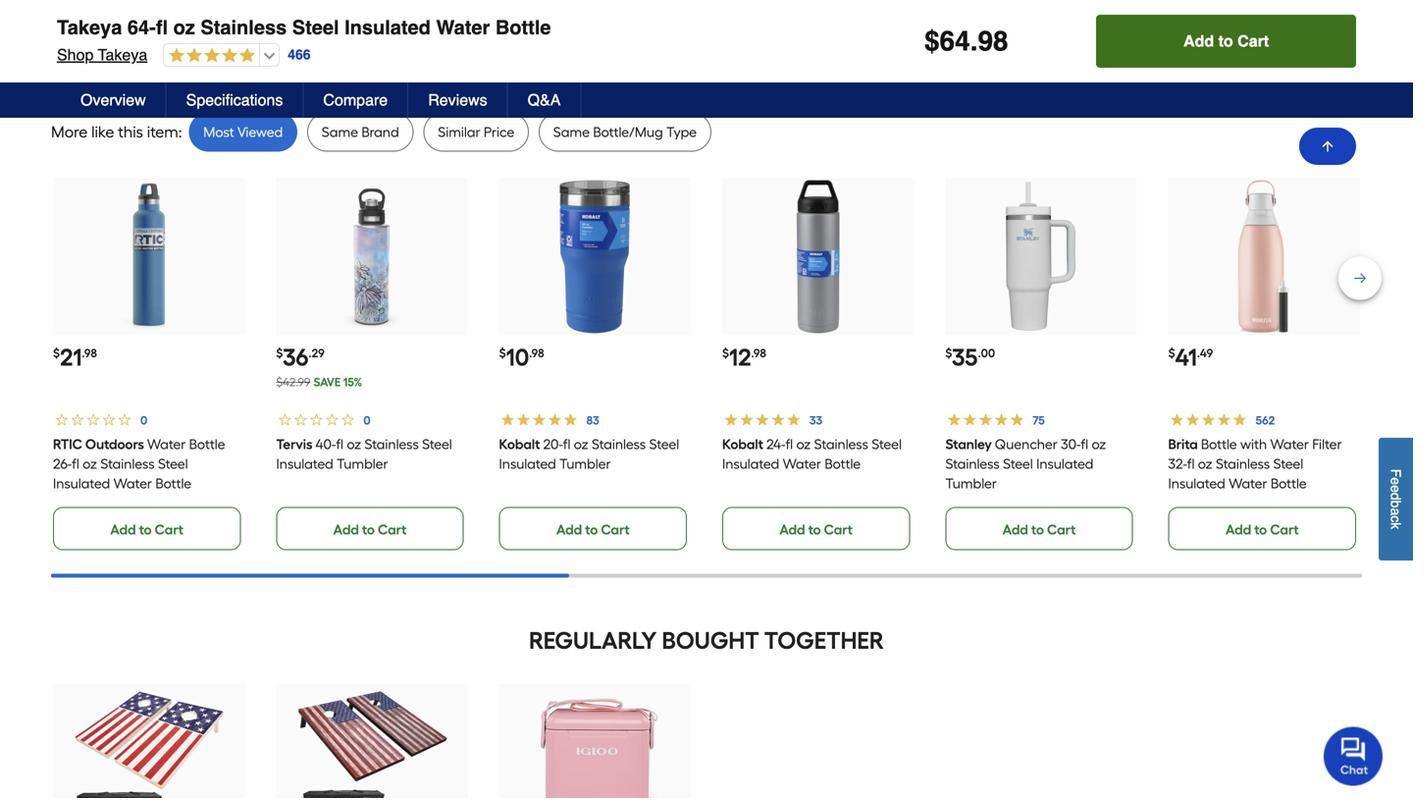 Task type: locate. For each thing, give the bounding box(es) containing it.
add to cart inside 21 list item
[[110, 521, 184, 538]]

add to cart link down the 24-fl oz stainless steel insulated water bottle
[[723, 507, 911, 550]]

kobalt left 24- at the right of page
[[723, 436, 764, 453]]

insulated down 26-
[[53, 475, 110, 492]]

.29
[[309, 346, 325, 360]]

add to cart inside the '10' list item
[[557, 521, 630, 538]]

cart inside the "36" list item
[[378, 521, 407, 538]]

add inside the "36" list item
[[334, 521, 359, 538]]

1 same from the left
[[322, 124, 358, 140]]

quencher
[[995, 436, 1058, 453]]

add to cart for 35
[[1003, 521, 1076, 538]]

0 vertical spatial viewed
[[176, 54, 221, 71]]

steel inside 20-fl oz stainless steel insulated tumbler
[[650, 436, 680, 453]]

2 e from the top
[[1389, 485, 1405, 493]]

insulated inside water bottle 26-fl oz stainless steel insulated water bottle
[[53, 475, 110, 492]]

similar price
[[438, 124, 515, 140]]

compare button
[[304, 82, 409, 118]]

oz inside "40-fl oz stainless steel insulated tumbler"
[[347, 436, 361, 453]]

outdoors
[[85, 436, 144, 453]]

add to cart link down 20-fl oz stainless steel insulated tumbler
[[499, 507, 687, 550]]

1 horizontal spatial customers
[[267, 54, 334, 71]]

1 vertical spatial viewed
[[238, 124, 283, 140]]

add to cart link inside the '10' list item
[[499, 507, 687, 550]]

add to cart link inside 35 list item
[[946, 507, 1134, 550]]

0 horizontal spatial tumbler
[[337, 456, 388, 472]]

64
[[940, 26, 971, 57]]

$ 21 .98
[[53, 343, 97, 372]]

most
[[204, 124, 234, 140]]

$ 64 . 98
[[925, 26, 1009, 57]]

$ inside $ 10 .98
[[499, 346, 506, 360]]

2 same from the left
[[554, 124, 590, 140]]

3 .98 from the left
[[752, 346, 767, 360]]

$ for 10
[[499, 346, 506, 360]]

chat invite button image
[[1325, 726, 1385, 786]]

kobalt left 20-
[[499, 436, 541, 453]]

$ for 41
[[1169, 346, 1176, 360]]

viewed right also
[[176, 54, 221, 71]]

oz right "30-"
[[1092, 436, 1107, 453]]

$42.99 save 15%
[[276, 375, 362, 389]]

regularly bought together heading
[[51, 621, 1363, 660]]

water
[[436, 16, 490, 39], [147, 436, 186, 453], [1271, 436, 1310, 453], [783, 456, 822, 472], [114, 475, 152, 492], [1230, 475, 1268, 492]]

viewed
[[176, 54, 221, 71], [238, 124, 283, 140]]

2 .98 from the left
[[530, 346, 545, 360]]

cart inside 12 list item
[[824, 521, 853, 538]]

e up b
[[1389, 485, 1405, 493]]

add inside the '10' list item
[[557, 521, 582, 538]]

.98 for 21
[[82, 346, 97, 360]]

add to cart inside the "36" list item
[[334, 521, 407, 538]]

0 horizontal spatial same
[[322, 124, 358, 140]]

36 list item
[[276, 178, 468, 550]]

cart inside the '10' list item
[[601, 521, 630, 538]]

e up d
[[1389, 477, 1405, 485]]

add to cart link for 21
[[53, 507, 241, 550]]

$ inside $ 41 .49
[[1169, 346, 1176, 360]]

add to cart inside '41' list item
[[1226, 521, 1300, 538]]

add to cart
[[1184, 32, 1270, 50], [110, 521, 184, 538], [334, 521, 407, 538], [557, 521, 630, 538], [780, 521, 853, 538], [1003, 521, 1076, 538], [1226, 521, 1300, 538]]

.00
[[978, 346, 996, 360]]

bottle/mug
[[593, 124, 664, 140]]

add for 41
[[1226, 521, 1252, 538]]

to inside '41' list item
[[1255, 521, 1268, 538]]

cart
[[1238, 32, 1270, 50], [155, 521, 184, 538], [378, 521, 407, 538], [601, 521, 630, 538], [824, 521, 853, 538], [1048, 521, 1076, 538], [1271, 521, 1300, 538]]

add to cart inside 35 list item
[[1003, 521, 1076, 538]]

add to cart inside button
[[1184, 32, 1270, 50]]

kobalt inside 12 list item
[[723, 436, 764, 453]]

$ 10 .98
[[499, 343, 545, 372]]

.98 inside $ 10 .98
[[530, 346, 545, 360]]

add to cart link inside 12 list item
[[723, 507, 911, 550]]

to inside the '10' list item
[[585, 521, 598, 538]]

filter
[[1313, 436, 1343, 453]]

98
[[978, 26, 1009, 57]]

4 add to cart link from the left
[[723, 507, 911, 550]]

ultimately
[[338, 54, 401, 71]]

d
[[1389, 493, 1405, 500]]

2 add to cart link from the left
[[276, 507, 464, 550]]

add to cart link inside 21 list item
[[53, 507, 241, 550]]

kobalt for 10
[[499, 436, 541, 453]]

4.7 stars image
[[164, 47, 256, 65]]

1 add to cart link from the left
[[53, 507, 241, 550]]

oz inside the quencher 30-fl oz stainless steel insulated tumbler
[[1092, 436, 1107, 453]]

customers down takeya 64-fl oz stainless steel insulated water bottle
[[267, 54, 334, 71]]

add to cart link down water bottle 26-fl oz stainless steel insulated water bottle
[[53, 507, 241, 550]]

0 horizontal spatial viewed
[[176, 54, 221, 71]]

add to cart link
[[53, 507, 241, 550], [276, 507, 464, 550], [499, 507, 687, 550], [723, 507, 911, 550], [946, 507, 1134, 550], [1169, 507, 1357, 550]]

stainless up '4.7 stars' 'image'
[[201, 16, 287, 39]]

insulated inside bottle with water filter 32-fl oz stainless steel insulated water bottle
[[1169, 475, 1226, 492]]

add inside '41' list item
[[1226, 521, 1252, 538]]

add to cart for 41
[[1226, 521, 1300, 538]]

1 horizontal spatial tumbler
[[560, 456, 611, 472]]

stainless right 24- at the right of page
[[815, 436, 869, 453]]

to inside 35 list item
[[1032, 521, 1045, 538]]

1 horizontal spatial kobalt
[[723, 436, 764, 453]]

fl inside the 24-fl oz stainless steel insulated water bottle
[[786, 436, 793, 453]]

more
[[51, 123, 88, 141]]

save
[[314, 375, 341, 389]]

.98 for 12
[[752, 346, 767, 360]]

40-fl oz stainless steel insulated tumbler
[[276, 436, 452, 472]]

stainless down stanley
[[946, 456, 1000, 472]]

rtic
[[53, 436, 82, 453]]

1 horizontal spatial .98
[[530, 346, 545, 360]]

10
[[506, 343, 530, 372]]

.
[[971, 26, 978, 57]]

21
[[60, 343, 82, 372]]

2 kobalt from the left
[[723, 436, 764, 453]]

customers ultimately bought
[[267, 54, 450, 71]]

tumbler down 15%
[[337, 456, 388, 472]]

oz down rtic outdoors on the left of the page
[[83, 456, 97, 472]]

tumbler
[[337, 456, 388, 472], [560, 456, 611, 472], [946, 475, 997, 492]]

add for 10
[[557, 521, 582, 538]]

same
[[322, 124, 358, 140], [554, 124, 590, 140]]

add to cart link down "40-fl oz stainless steel insulated tumbler"
[[276, 507, 464, 550]]

to inside the "36" list item
[[362, 521, 375, 538]]

30-
[[1061, 436, 1081, 453]]

water bottle 26-fl oz stainless steel insulated water bottle
[[53, 436, 225, 492]]

1 .98 from the left
[[82, 346, 97, 360]]

tumbler inside "40-fl oz stainless steel insulated tumbler"
[[337, 456, 388, 472]]

.98 inside $ 12 .98
[[752, 346, 767, 360]]

add to cart link inside the "36" list item
[[276, 507, 464, 550]]

add to cart link inside '41' list item
[[1169, 507, 1357, 550]]

takeya down 64-
[[98, 46, 148, 64]]

same for same bottle/mug type
[[554, 124, 590, 140]]

cart inside '41' list item
[[1271, 521, 1300, 538]]

stainless right 20-
[[592, 436, 647, 453]]

add for 12
[[780, 521, 806, 538]]

$ for 35
[[946, 346, 953, 360]]

igloo tag along blush 11-quart insulated personal cooler image
[[519, 686, 672, 798]]

1 kobalt from the left
[[499, 436, 541, 453]]

add to cart link for 35
[[946, 507, 1134, 550]]

stainless
[[201, 16, 287, 39], [365, 436, 419, 453], [592, 436, 647, 453], [815, 436, 869, 453], [101, 456, 155, 472], [946, 456, 1000, 472], [1217, 456, 1271, 472]]

same down q&a button
[[554, 124, 590, 140]]

$ inside $ 36 .29
[[276, 346, 283, 360]]

tervis
[[276, 436, 313, 453]]

oz inside water bottle 26-fl oz stainless steel insulated water bottle
[[83, 456, 97, 472]]

2 horizontal spatial .98
[[752, 346, 767, 360]]

customers up overview
[[76, 54, 143, 71]]

add for 21
[[110, 521, 136, 538]]

stainless inside water bottle 26-fl oz stainless steel insulated water bottle
[[101, 456, 155, 472]]

stainless right "40-"
[[365, 436, 419, 453]]

f e e d b a c k
[[1389, 469, 1405, 529]]

add to cart link down the quencher 30-fl oz stainless steel insulated tumbler
[[946, 507, 1134, 550]]

insulated down 32-
[[1169, 475, 1226, 492]]

add inside 35 list item
[[1003, 521, 1029, 538]]

.98 inside the $ 21 .98
[[82, 346, 97, 360]]

35 list item
[[946, 178, 1138, 550]]

5 add to cart link from the left
[[946, 507, 1134, 550]]

insulated down "30-"
[[1037, 456, 1094, 472]]

insulated inside 20-fl oz stainless steel insulated tumbler
[[499, 456, 557, 472]]

oz right 32-
[[1199, 456, 1213, 472]]

bottle
[[496, 16, 551, 39], [189, 436, 225, 453], [1202, 436, 1238, 453], [825, 456, 861, 472], [155, 475, 192, 492], [1272, 475, 1308, 492]]

26-
[[53, 456, 72, 472]]

insulated down 24- at the right of page
[[723, 456, 780, 472]]

like
[[91, 123, 114, 141]]

kobalt inside the '10' list item
[[499, 436, 541, 453]]

add inside button
[[1184, 32, 1215, 50]]

water down 24- at the right of page
[[783, 456, 822, 472]]

stainless inside bottle with water filter 32-fl oz stainless steel insulated water bottle
[[1217, 456, 1271, 472]]

1 horizontal spatial viewed
[[238, 124, 283, 140]]

stainless down the with
[[1217, 456, 1271, 472]]

f e e d b a c k button
[[1380, 438, 1414, 561]]

2 customers from the left
[[267, 54, 334, 71]]

0 horizontal spatial kobalt
[[499, 436, 541, 453]]

steel inside the 24-fl oz stainless steel insulated water bottle
[[872, 436, 902, 453]]

to inside 12 list item
[[809, 521, 821, 538]]

12 list item
[[723, 178, 914, 550]]

customers for customers also viewed
[[76, 54, 143, 71]]

cart for 41
[[1271, 521, 1300, 538]]

0 horizontal spatial customers
[[76, 54, 143, 71]]

1 horizontal spatial same
[[554, 124, 590, 140]]

cart inside button
[[1238, 32, 1270, 50]]

oz right 24- at the right of page
[[797, 436, 811, 453]]

steel
[[292, 16, 339, 39], [422, 436, 452, 453], [650, 436, 680, 453], [872, 436, 902, 453], [158, 456, 188, 472], [1003, 456, 1034, 472], [1274, 456, 1304, 472]]

to for 12
[[809, 521, 821, 538]]

brita bottle with water filter 32-fl oz stainless steel insulated water bottle image
[[1188, 180, 1342, 333]]

takeya up "shop takeya"
[[57, 16, 122, 39]]

bottle with water filter 32-fl oz stainless steel insulated water bottle
[[1169, 436, 1343, 492]]

cart inside 35 list item
[[1048, 521, 1076, 538]]

shop takeya
[[57, 46, 148, 64]]

0 vertical spatial takeya
[[57, 16, 122, 39]]

2 horizontal spatial tumbler
[[946, 475, 997, 492]]

3 add to cart link from the left
[[499, 507, 687, 550]]

insulated inside "40-fl oz stainless steel insulated tumbler"
[[276, 456, 333, 472]]

$ 12 .98
[[723, 343, 767, 372]]

$
[[925, 26, 940, 57], [53, 346, 60, 360], [276, 346, 283, 360], [499, 346, 506, 360], [723, 346, 730, 360], [946, 346, 953, 360], [1169, 346, 1176, 360]]

$ for 21
[[53, 346, 60, 360]]

1 e from the top
[[1389, 477, 1405, 485]]

cart inside 21 list item
[[155, 521, 184, 538]]

insulated down "tervis"
[[276, 456, 333, 472]]

$ inside the $ 21 .98
[[53, 346, 60, 360]]

tumbler down 20-
[[560, 456, 611, 472]]

kobalt
[[499, 436, 541, 453], [723, 436, 764, 453]]

item
[[147, 123, 178, 141]]

1 customers from the left
[[76, 54, 143, 71]]

b
[[1389, 500, 1405, 508]]

add to cart inside 12 list item
[[780, 521, 853, 538]]

$ inside $ 12 .98
[[723, 346, 730, 360]]

oz right "40-"
[[347, 436, 361, 453]]

oz right 20-
[[574, 436, 589, 453]]

to inside 21 list item
[[139, 521, 152, 538]]

water right the with
[[1271, 436, 1310, 453]]

brand
[[362, 124, 399, 140]]

cart for 21
[[155, 521, 184, 538]]

oz
[[173, 16, 195, 39], [347, 436, 361, 453], [574, 436, 589, 453], [797, 436, 811, 453], [1092, 436, 1107, 453], [83, 456, 97, 472], [1199, 456, 1213, 472]]

insulated
[[345, 16, 431, 39], [276, 456, 333, 472], [499, 456, 557, 472], [723, 456, 780, 472], [1037, 456, 1094, 472], [53, 475, 110, 492], [1169, 475, 1226, 492]]

6 add to cart link from the left
[[1169, 507, 1357, 550]]

to for 21
[[139, 521, 152, 538]]

steel inside water bottle 26-fl oz stainless steel insulated water bottle
[[158, 456, 188, 472]]

add inside 12 list item
[[780, 521, 806, 538]]

add to cart link down bottle with water filter 32-fl oz stainless steel insulated water bottle
[[1169, 507, 1357, 550]]

same down compare button
[[322, 124, 358, 140]]

gosports outdoor wood corn hole with case image
[[72, 686, 226, 798]]

tumbler down stanley
[[946, 475, 997, 492]]

to
[[1219, 32, 1234, 50], [139, 521, 152, 538], [362, 521, 375, 538], [585, 521, 598, 538], [809, 521, 821, 538], [1032, 521, 1045, 538], [1255, 521, 1268, 538]]

1 vertical spatial takeya
[[98, 46, 148, 64]]

$ inside $ 35 .00
[[946, 346, 953, 360]]

bought
[[662, 626, 760, 655]]

0 horizontal spatial .98
[[82, 346, 97, 360]]

add to cart button
[[1097, 15, 1357, 68]]

insulated down 20-
[[499, 456, 557, 472]]

viewed down specifications button
[[238, 124, 283, 140]]

tumbler inside 20-fl oz stainless steel insulated tumbler
[[560, 456, 611, 472]]

takeya
[[57, 16, 122, 39], [98, 46, 148, 64]]

stainless down outdoors
[[101, 456, 155, 472]]

add inside 21 list item
[[110, 521, 136, 538]]

stanley
[[946, 436, 992, 453]]

customers
[[76, 54, 143, 71], [267, 54, 334, 71]]



Task type: describe. For each thing, give the bounding box(es) containing it.
customers also viewed
[[76, 54, 221, 71]]

fl inside water bottle 26-fl oz stainless steel insulated water bottle
[[72, 456, 79, 472]]

regularly bought together
[[529, 626, 885, 655]]

insulated inside the 24-fl oz stainless steel insulated water bottle
[[723, 456, 780, 472]]

water down outdoors
[[114, 475, 152, 492]]

12
[[730, 343, 752, 372]]

fl inside bottle with water filter 32-fl oz stainless steel insulated water bottle
[[1188, 456, 1196, 472]]

$ 35 .00
[[946, 343, 996, 372]]

tumbler for 40-
[[337, 456, 388, 472]]

15%
[[343, 375, 362, 389]]

$ for 36
[[276, 346, 283, 360]]

specifications
[[186, 91, 283, 109]]

c
[[1389, 516, 1405, 522]]

to for 35
[[1032, 521, 1045, 538]]

rtic outdoors
[[53, 436, 144, 453]]

add to cart for 10
[[557, 521, 630, 538]]

add to cart link for 10
[[499, 507, 687, 550]]

reviews
[[428, 91, 488, 109]]

$42.99
[[276, 375, 311, 389]]

water down the with
[[1230, 475, 1268, 492]]

oz inside 20-fl oz stainless steel insulated tumbler
[[574, 436, 589, 453]]

40-
[[316, 436, 336, 453]]

reviews button
[[409, 82, 508, 118]]

kobalt 20-fl oz stainless steel insulated tumbler image
[[519, 180, 672, 333]]

$ 41 .49
[[1169, 343, 1214, 372]]

same bottle/mug type
[[554, 124, 697, 140]]

cart for 35
[[1048, 521, 1076, 538]]

10 list item
[[499, 178, 691, 550]]

add for 35
[[1003, 521, 1029, 538]]

brita
[[1169, 436, 1199, 453]]

bought
[[404, 54, 450, 71]]

k
[[1389, 522, 1405, 529]]

price
[[484, 124, 515, 140]]

water inside the 24-fl oz stainless steel insulated water bottle
[[783, 456, 822, 472]]

$ for 64
[[925, 26, 940, 57]]

41
[[1176, 343, 1198, 372]]

$ 36 .29
[[276, 343, 325, 372]]

add to cart for 21
[[110, 521, 184, 538]]

oz inside bottle with water filter 32-fl oz stainless steel insulated water bottle
[[1199, 456, 1213, 472]]

similar
[[438, 124, 481, 140]]

together
[[765, 626, 885, 655]]

tumbler inside the quencher 30-fl oz stainless steel insulated tumbler
[[946, 475, 997, 492]]

arrow up image
[[1321, 138, 1336, 154]]

quencher 30-fl oz stainless steel insulated tumbler
[[946, 436, 1107, 492]]

customers for customers ultimately bought
[[267, 54, 334, 71]]

water right outdoors
[[147, 436, 186, 453]]

21 list item
[[53, 178, 245, 550]]

gosports outdoor wood composite corn hole with case image
[[295, 686, 449, 798]]

to for 41
[[1255, 521, 1268, 538]]

add to cart for 12
[[780, 521, 853, 538]]

41 list item
[[1169, 178, 1361, 550]]

oz inside the 24-fl oz stainless steel insulated water bottle
[[797, 436, 811, 453]]

insulated up ultimately
[[345, 16, 431, 39]]

20-
[[544, 436, 564, 453]]

fl inside "40-fl oz stainless steel insulated tumbler"
[[336, 436, 343, 453]]

with
[[1241, 436, 1268, 453]]

add to cart link for 41
[[1169, 507, 1357, 550]]

more like this item :
[[51, 123, 182, 141]]

same for same brand
[[322, 124, 358, 140]]

q&a button
[[508, 82, 582, 118]]

:
[[178, 123, 182, 141]]

36
[[283, 343, 309, 372]]

steel inside the quencher 30-fl oz stainless steel insulated tumbler
[[1003, 456, 1034, 472]]

kobalt 24-fl oz stainless steel insulated water bottle image
[[742, 180, 895, 333]]

a
[[1389, 508, 1405, 516]]

takeya 64-fl oz stainless steel insulated water bottle
[[57, 16, 551, 39]]

466
[[288, 47, 311, 63]]

steel inside bottle with water filter 32-fl oz stainless steel insulated water bottle
[[1274, 456, 1304, 472]]

regularly
[[529, 626, 657, 655]]

to inside button
[[1219, 32, 1234, 50]]

24-
[[767, 436, 786, 453]]

also
[[147, 54, 173, 71]]

20-fl oz stainless steel insulated tumbler
[[499, 436, 680, 472]]

stanley quencher 30-fl oz stainless steel insulated tumbler image
[[965, 180, 1119, 333]]

shop
[[57, 46, 94, 64]]

water up bought
[[436, 16, 490, 39]]

24-fl oz stainless steel insulated water bottle
[[723, 436, 902, 472]]

kobalt for 12
[[723, 436, 764, 453]]

to for 10
[[585, 521, 598, 538]]

cart for 10
[[601, 521, 630, 538]]

64-
[[128, 16, 156, 39]]

type
[[667, 124, 697, 140]]

.98 for 10
[[530, 346, 545, 360]]

fl inside 20-fl oz stainless steel insulated tumbler
[[564, 436, 571, 453]]

insulated inside the quencher 30-fl oz stainless steel insulated tumbler
[[1037, 456, 1094, 472]]

q&a
[[528, 91, 561, 109]]

oz up '4.7 stars' 'image'
[[173, 16, 195, 39]]

cart for 12
[[824, 521, 853, 538]]

stainless inside 20-fl oz stainless steel insulated tumbler
[[592, 436, 647, 453]]

bottle inside the 24-fl oz stainless steel insulated water bottle
[[825, 456, 861, 472]]

add to cart link for 12
[[723, 507, 911, 550]]

tervis 40-fl oz stainless steel insulated tumbler image
[[295, 180, 449, 333]]

steel inside "40-fl oz stainless steel insulated tumbler"
[[422, 436, 452, 453]]

32-
[[1169, 456, 1188, 472]]

overview button
[[61, 82, 167, 118]]

$ for 12
[[723, 346, 730, 360]]

.49
[[1198, 346, 1214, 360]]

most viewed
[[204, 124, 283, 140]]

compare
[[323, 91, 388, 109]]

specifications button
[[167, 82, 304, 118]]

f
[[1389, 469, 1405, 477]]

stainless inside the quencher 30-fl oz stainless steel insulated tumbler
[[946, 456, 1000, 472]]

35
[[953, 343, 978, 372]]

overview
[[81, 91, 146, 109]]

stainless inside "40-fl oz stainless steel insulated tumbler"
[[365, 436, 419, 453]]

stainless inside the 24-fl oz stainless steel insulated water bottle
[[815, 436, 869, 453]]

same brand
[[322, 124, 399, 140]]

this
[[118, 123, 143, 141]]

fl inside the quencher 30-fl oz stainless steel insulated tumbler
[[1081, 436, 1089, 453]]

tumbler for 20-
[[560, 456, 611, 472]]

rtic outdoors water bottle 26-fl oz stainless steel insulated water bottle image
[[72, 180, 226, 333]]



Task type: vqa. For each thing, say whether or not it's contained in the screenshot.
ADD within THE 21 list item
yes



